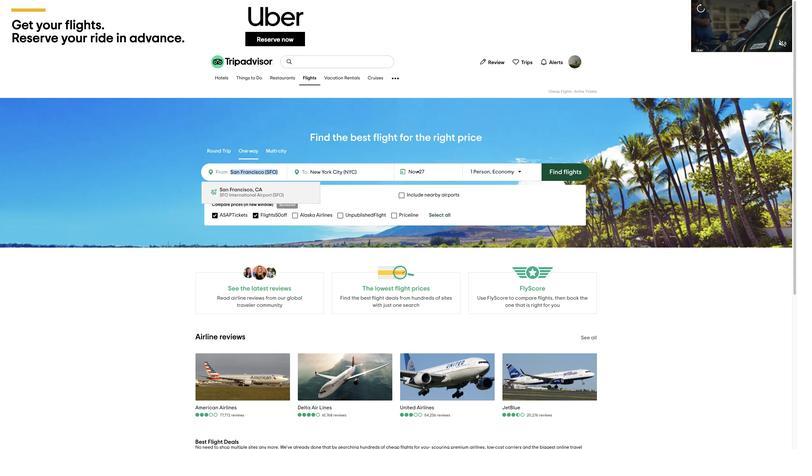 Task type: vqa. For each thing, say whether or not it's contained in the screenshot.
Prefer nonstop on the top of the page
yes



Task type: describe. For each thing, give the bounding box(es) containing it.
trip
[[222, 149, 231, 154]]

find the best flight deals from hundreds of sites with just one search
[[340, 296, 452, 308]]

reviews inside read airline reviews from our global traveler community
[[247, 296, 265, 301]]

61,768
[[322, 414, 333, 418]]

cruises link
[[364, 72, 387, 85]]

all for select all
[[445, 213, 451, 218]]

deals
[[386, 296, 399, 301]]

From where? text field
[[229, 168, 283, 177]]

one search
[[393, 303, 420, 308]]

compare
[[515, 296, 537, 301]]

27
[[419, 170, 425, 175]]

review link
[[477, 55, 507, 68]]

hundreds
[[412, 296, 434, 301]]

reviews for airline reviews
[[220, 334, 246, 342]]

tripadvisor image
[[211, 55, 272, 68]]

ca
[[255, 187, 262, 193]]

flight
[[208, 440, 223, 446]]

do
[[256, 76, 262, 81]]

airlines for alaska airlines
[[316, 213, 333, 218]]

san francisco, ca sfo international airport (sfo)
[[220, 187, 284, 198]]

one-way link
[[239, 144, 258, 160]]

deals
[[224, 440, 239, 446]]

vacation rentals link
[[321, 72, 364, 85]]

1
[[471, 170, 473, 175]]

61,768 reviews
[[322, 414, 347, 418]]

global
[[287, 296, 302, 301]]

54,236 reviews
[[425, 414, 450, 418]]

new
[[249, 203, 257, 207]]

prices
[[231, 203, 243, 207]]

asaptickets
[[220, 213, 248, 218]]

to inside use flyscore to compare flights, then book the one that is right for you
[[509, 296, 514, 301]]

united airlines
[[400, 406, 434, 411]]

use
[[478, 296, 486, 301]]

77,772 reviews link
[[195, 413, 244, 419]]

sfo
[[220, 193, 228, 198]]

select all
[[429, 213, 451, 218]]

read
[[217, 296, 230, 301]]

profile picture image
[[568, 55, 581, 68]]

rentals
[[345, 76, 360, 81]]

book
[[567, 296, 579, 301]]

with
[[373, 303, 382, 308]]

flight for for
[[373, 133, 398, 143]]

restaurants
[[270, 76, 295, 81]]

alaska
[[300, 213, 315, 218]]

for
[[400, 133, 413, 143]]

jetblue link
[[503, 405, 553, 412]]

hotels link
[[211, 72, 232, 85]]

economy
[[493, 170, 514, 175]]

reviews for 77,772 reviews
[[231, 414, 244, 418]]

nearby
[[425, 193, 441, 198]]

trips
[[521, 60, 533, 65]]

best for for
[[350, 133, 371, 143]]

latest
[[252, 286, 268, 292]]

person
[[474, 170, 490, 175]]

vacation
[[324, 76, 344, 81]]

cheap
[[549, 90, 560, 94]]

read airline reviews from our global traveler community
[[217, 296, 302, 308]]

sponsored
[[280, 204, 295, 207]]

international
[[229, 193, 256, 198]]

3.5 of 5 bubbles image
[[503, 413, 525, 418]]

things to do
[[236, 76, 262, 81]]

american airlines
[[195, 406, 237, 411]]

delta air lines
[[298, 406, 332, 411]]

airlines for american airlines
[[220, 406, 237, 411]]

,
[[490, 170, 491, 175]]

best flight deals
[[195, 440, 239, 446]]

vacation rentals
[[324, 76, 360, 81]]

from inside the find the best flight deals from hundreds of sites with just one search
[[400, 296, 411, 301]]

san
[[220, 187, 229, 193]]

one-
[[239, 149, 250, 154]]

reviews for 20,276 reviews
[[539, 414, 553, 418]]

one
[[505, 303, 514, 308]]

our
[[278, 296, 286, 301]]

0 horizontal spatial right
[[433, 133, 456, 143]]

review
[[488, 60, 505, 65]]

find for find the best flight deals from hundreds of sites with just one search
[[340, 296, 351, 301]]

airlines for united airlines
[[417, 406, 434, 411]]

flights,
[[538, 296, 554, 301]]

way
[[250, 149, 258, 154]]

all for see all
[[591, 336, 597, 341]]

american
[[195, 406, 218, 411]]

-
[[573, 90, 574, 94]]

the for find the best flight deals from hundreds of sites with just one search
[[352, 296, 360, 301]]

0 vertical spatial to
[[251, 76, 255, 81]]

54,236 reviews link
[[400, 413, 450, 419]]

find flights button
[[542, 164, 590, 181]]

find flights
[[550, 169, 582, 176]]

the for see the latest reviews
[[241, 286, 250, 292]]

right inside use flyscore to compare flights, then book the one that is right for you
[[531, 303, 543, 308]]

from inside read airline reviews from our global traveler community
[[266, 296, 277, 301]]



Task type: locate. For each thing, give the bounding box(es) containing it.
jetblue
[[503, 406, 521, 411]]

from left our
[[266, 296, 277, 301]]

see for see the latest reviews
[[228, 286, 239, 292]]

united airlines link
[[400, 405, 450, 412]]

round
[[207, 149, 221, 154]]

1 vertical spatial to
[[509, 296, 514, 301]]

nonstop
[[235, 193, 253, 198]]

1 from from the left
[[266, 296, 277, 301]]

airlines inside united airlines link
[[417, 406, 434, 411]]

1 horizontal spatial find
[[340, 296, 351, 301]]

(in
[[244, 203, 248, 207]]

1 vertical spatial airline
[[195, 334, 218, 342]]

airlines up '77,772'
[[220, 406, 237, 411]]

0 horizontal spatial to
[[251, 76, 255, 81]]

best inside the find the best flight deals from hundreds of sites with just one search
[[361, 296, 371, 301]]

airlines up 54,236 reviews link at the right
[[417, 406, 434, 411]]

is
[[527, 303, 530, 308]]

for you
[[544, 303, 560, 308]]

flight for deals
[[372, 296, 384, 301]]

flights
[[564, 169, 582, 176]]

compare prices (in new window)
[[212, 203, 273, 207]]

alerts link
[[538, 55, 566, 68]]

0 vertical spatial right
[[433, 133, 456, 143]]

the
[[333, 133, 348, 143], [416, 133, 431, 143], [241, 286, 250, 292], [352, 296, 360, 301], [580, 296, 588, 301]]

to up one
[[509, 296, 514, 301]]

20,276 reviews link
[[503, 413, 553, 419]]

best
[[195, 440, 207, 446]]

traveler community
[[237, 303, 283, 308]]

sites
[[442, 296, 452, 301]]

airline reviews link
[[195, 334, 246, 342]]

include nearby airports
[[407, 193, 460, 198]]

flight inside the find the best flight deals from hundreds of sites with just one search
[[372, 296, 384, 301]]

airline
[[231, 296, 246, 301]]

0 horizontal spatial find
[[310, 133, 330, 143]]

trips link
[[510, 55, 535, 68]]

advertisement region
[[0, 0, 793, 52]]

city
[[278, 149, 287, 154]]

prefer nonstop
[[220, 193, 253, 198]]

multi-city link
[[266, 144, 287, 160]]

find inside the find the best flight deals from hundreds of sites with just one search
[[340, 296, 351, 301]]

1 vertical spatial best
[[361, 296, 371, 301]]

flight prices
[[395, 286, 430, 292]]

best for deals
[[361, 296, 371, 301]]

1 vertical spatial right
[[531, 303, 543, 308]]

1 vertical spatial see
[[581, 336, 590, 341]]

1 horizontal spatial see
[[581, 336, 590, 341]]

flights inside "link"
[[303, 76, 317, 81]]

3 of 5 bubbles image inside 77,772 reviews link
[[195, 413, 218, 418]]

flights left vacation
[[303, 76, 317, 81]]

1 horizontal spatial airline
[[574, 90, 585, 94]]

0 horizontal spatial flyscore
[[487, 296, 508, 301]]

the
[[362, 286, 374, 292]]

multi-city
[[266, 149, 287, 154]]

see all
[[581, 336, 597, 341]]

61,768 reviews link
[[298, 413, 347, 419]]

find for find flights
[[550, 169, 562, 176]]

0 vertical spatial all
[[445, 213, 451, 218]]

american airlines link
[[195, 405, 244, 412]]

flight left for
[[373, 133, 398, 143]]

find the best flight for the right price
[[310, 133, 482, 143]]

1 vertical spatial flight
[[372, 296, 384, 301]]

alaska airlines
[[300, 213, 333, 218]]

cruises
[[368, 76, 383, 81]]

0 horizontal spatial airlines
[[220, 406, 237, 411]]

use flyscore to compare flights, then book the one that is right for you
[[478, 296, 588, 308]]

0 horizontal spatial 3 of 5 bubbles image
[[195, 413, 218, 418]]

None search field
[[281, 56, 394, 68]]

then
[[555, 296, 566, 301]]

flyscore up one
[[487, 296, 508, 301]]

right right "is"
[[531, 303, 543, 308]]

flyscore inside use flyscore to compare flights, then book the one that is right for you
[[487, 296, 508, 301]]

from up the 'one search'
[[400, 296, 411, 301]]

4 of 5 bubbles image
[[298, 413, 321, 418]]

delta air lines link
[[298, 405, 347, 412]]

1 vertical spatial all
[[591, 336, 597, 341]]

2 vertical spatial find
[[340, 296, 351, 301]]

0 horizontal spatial flights
[[303, 76, 317, 81]]

3 of 5 bubbles image down american
[[195, 413, 218, 418]]

2 horizontal spatial airlines
[[417, 406, 434, 411]]

1 horizontal spatial flyscore
[[520, 286, 546, 292]]

delta
[[298, 406, 311, 411]]

1 3 of 5 bubbles image from the left
[[195, 413, 218, 418]]

1 horizontal spatial airlines
[[316, 213, 333, 218]]

nov
[[409, 170, 418, 175]]

0 horizontal spatial see
[[228, 286, 239, 292]]

the inside use flyscore to compare flights, then book the one that is right for you
[[580, 296, 588, 301]]

0 vertical spatial flyscore
[[520, 286, 546, 292]]

3 of 5 bubbles image inside 54,236 reviews link
[[400, 413, 423, 418]]

0 vertical spatial flights
[[303, 76, 317, 81]]

airlines
[[316, 213, 333, 218], [220, 406, 237, 411], [417, 406, 434, 411]]

2 3 of 5 bubbles image from the left
[[400, 413, 423, 418]]

2 horizontal spatial find
[[550, 169, 562, 176]]

price
[[458, 133, 482, 143]]

compare
[[212, 203, 230, 207]]

one-way
[[239, 149, 258, 154]]

airlines inside the american airlines link
[[220, 406, 237, 411]]

airlines right the alaska
[[316, 213, 333, 218]]

3 of 5 bubbles image down united
[[400, 413, 423, 418]]

reviews inside "link"
[[539, 414, 553, 418]]

0 horizontal spatial from
[[266, 296, 277, 301]]

(sfo)
[[273, 193, 284, 198]]

airline reviews
[[195, 334, 246, 342]]

reviews for 61,768 reviews
[[334, 414, 347, 418]]

of
[[436, 296, 440, 301]]

1 horizontal spatial to
[[509, 296, 514, 301]]

to left "do" in the left of the page
[[251, 76, 255, 81]]

1 horizontal spatial flights
[[561, 90, 572, 94]]

the inside the find the best flight deals from hundreds of sites with just one search
[[352, 296, 360, 301]]

from:
[[216, 170, 229, 175]]

the for find the best flight for the right price
[[333, 133, 348, 143]]

1 horizontal spatial from
[[400, 296, 411, 301]]

priceline
[[399, 213, 419, 218]]

airport
[[257, 193, 272, 198]]

0 vertical spatial best
[[350, 133, 371, 143]]

1 vertical spatial find
[[550, 169, 562, 176]]

reviews for 54,236 reviews
[[437, 414, 450, 418]]

search image
[[286, 59, 293, 65]]

1 vertical spatial flights
[[561, 90, 572, 94]]

0 horizontal spatial airline
[[195, 334, 218, 342]]

0 vertical spatial find
[[310, 133, 330, 143]]

1 vertical spatial flyscore
[[487, 296, 508, 301]]

lowest
[[375, 286, 394, 292]]

1 horizontal spatial right
[[531, 303, 543, 308]]

the lowest flight prices
[[362, 286, 430, 292]]

that
[[516, 303, 525, 308]]

77,772 reviews
[[220, 414, 244, 418]]

2 from from the left
[[400, 296, 411, 301]]

see for see all
[[581, 336, 590, 341]]

alerts
[[549, 60, 563, 65]]

20,276
[[527, 414, 539, 418]]

1 horizontal spatial all
[[591, 336, 597, 341]]

see all link
[[581, 336, 597, 341]]

3 of 5 bubbles image for united
[[400, 413, 423, 418]]

1 horizontal spatial 3 of 5 bubbles image
[[400, 413, 423, 418]]

right left price
[[433, 133, 456, 143]]

select
[[429, 213, 444, 218]]

20,276 reviews
[[527, 414, 553, 418]]

flyscore up compare
[[520, 286, 546, 292]]

0 vertical spatial airline
[[574, 90, 585, 94]]

hotels
[[215, 76, 229, 81]]

flight up with on the bottom left of page
[[372, 296, 384, 301]]

united
[[400, 406, 416, 411]]

multi-
[[266, 149, 278, 154]]

things
[[236, 76, 250, 81]]

0 vertical spatial see
[[228, 286, 239, 292]]

find for find the best flight for the right price
[[310, 133, 330, 143]]

3 of 5 bubbles image
[[195, 413, 218, 418], [400, 413, 423, 418]]

from
[[266, 296, 277, 301], [400, 296, 411, 301]]

0 vertical spatial flight
[[373, 133, 398, 143]]

unpublishedflight
[[346, 213, 386, 218]]

To where? text field
[[309, 168, 369, 177]]

airports
[[442, 193, 460, 198]]

find inside find flights button
[[550, 169, 562, 176]]

air
[[312, 406, 318, 411]]

0 horizontal spatial all
[[445, 213, 451, 218]]

just
[[384, 303, 392, 308]]

things to do link
[[232, 72, 266, 85]]

3 of 5 bubbles image for american
[[195, 413, 218, 418]]

flights link
[[299, 72, 321, 85]]

flights
[[303, 76, 317, 81], [561, 90, 572, 94]]

prefer
[[220, 193, 233, 198]]

all
[[445, 213, 451, 218], [591, 336, 597, 341]]

flights left -
[[561, 90, 572, 94]]



